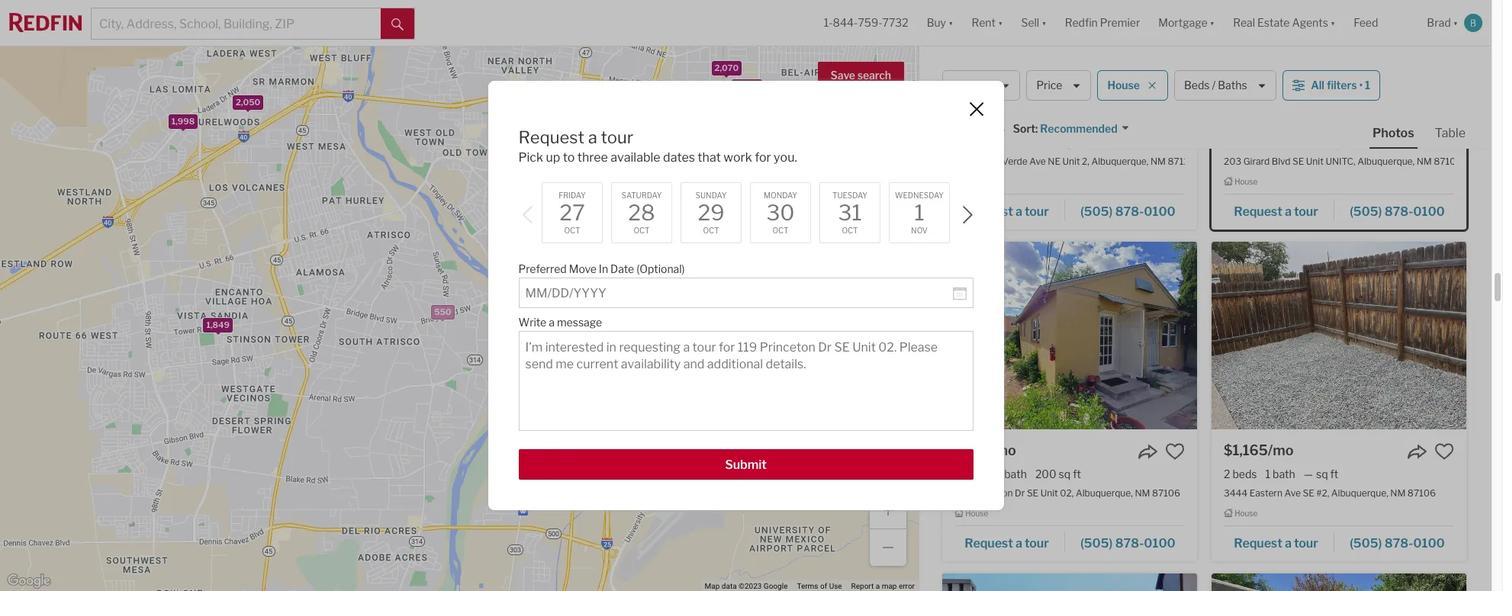 Task type: locate. For each thing, give the bounding box(es) containing it.
1 horizontal spatial 995
[[818, 338, 835, 349]]

feed button
[[1345, 0, 1418, 46]]

write a message element
[[519, 308, 966, 331]]

0 vertical spatial 825
[[866, 214, 883, 224]]

87106 for 203 girard blvd se unit unitc, albuquerque, nm 87106
[[1434, 156, 1463, 167]]

nm right 02,
[[1135, 487, 1150, 499]]

/mo for $1,165
[[1268, 443, 1294, 459]]

2 horizontal spatial unit
[[1307, 156, 1324, 167]]

a inside the 'request a tour pick up to three available dates that work for you.'
[[588, 128, 598, 148]]

3 oct from the left
[[703, 226, 719, 235]]

1 horizontal spatial units
[[740, 335, 761, 346]]

se right blvd
[[1293, 156, 1305, 167]]

1 vertical spatial units
[[740, 335, 761, 346]]

nm left the 87110
[[1151, 156, 1166, 167]]

0100 for the (505) 878-0100 link below 203 girard blvd se unit unitc, albuquerque, nm 87106
[[1414, 205, 1445, 219]]

0 horizontal spatial 995
[[641, 201, 658, 211]]

ft for — sq ft
[[1331, 468, 1339, 481]]

1 2 beds from the top
[[1224, 136, 1257, 149]]

(505) 878-0100 link up the photo of 346 jefferson st ne unit 346jefferson, albuquerque, nm 87108
[[1335, 530, 1455, 556]]

(505) 878-0100
[[1081, 205, 1176, 219], [1350, 205, 1445, 219], [1081, 537, 1176, 551], [1350, 537, 1445, 551]]

1 left next "image"
[[915, 200, 925, 226]]

/mo up princeton
[[991, 443, 1016, 459]]

tour up the photo of 346 jefferson st ne unit 346jefferson, albuquerque, nm 87108
[[1294, 537, 1319, 551]]

request a tour down blvd
[[1234, 205, 1319, 219]]

request
[[519, 128, 585, 148], [965, 205, 1013, 219], [1234, 205, 1283, 219], [965, 537, 1013, 551], [1234, 537, 1283, 551]]

1 up princeton
[[997, 468, 1002, 481]]

1 bath for 850 sq ft
[[996, 136, 1026, 149]]

filters
[[1327, 79, 1357, 92]]

beds
[[1233, 136, 1257, 149], [964, 468, 989, 481], [1233, 468, 1257, 481]]

(505) 878-0100 up photo of 3003 transport st unit private, albuquerque, nm 87106
[[1081, 537, 1176, 551]]

bath down sort
[[1004, 136, 1026, 149]]

(505) 878-0100 for the (505) 878-0100 link over the photo of 346 jefferson st ne unit 346jefferson, albuquerque, nm 87108
[[1350, 537, 1445, 551]]

1,100
[[574, 315, 596, 326]]

request a tour pick up to three available dates that work for you.
[[519, 128, 797, 165]]

eastern
[[1250, 487, 1283, 499]]

albuquerque, right 2,
[[1092, 156, 1149, 167]]

1 bath for 200 sq ft
[[997, 468, 1027, 481]]

redfin
[[1065, 16, 1098, 29]]

request a tour down eastern at the right bottom
[[1234, 537, 1319, 551]]

203
[[1224, 156, 1242, 167]]

request a tour button
[[955, 199, 1065, 222], [1224, 199, 1335, 222], [955, 531, 1065, 554], [1224, 531, 1335, 554]]

oct inside friday 27 oct
[[564, 226, 580, 235]]

options button
[[869, 400, 907, 438]]

1 horizontal spatial 1,500
[[573, 256, 596, 267]]

saturday 28 oct
[[622, 191, 662, 235]]

(505) down 2,
[[1081, 205, 1113, 219]]

5 oct from the left
[[842, 226, 858, 235]]

1 vertical spatial 995
[[818, 338, 835, 349]]

0 vertical spatial 2 beds
[[1224, 136, 1257, 149]]

87110
[[1168, 156, 1195, 167]]

oct inside the monday 30 oct
[[773, 226, 789, 235]]

1,849
[[206, 320, 229, 331]]

unit left 02,
[[1041, 487, 1058, 499]]

all filters • 1 button
[[1283, 70, 1381, 101]]

request a tour button for the (505) 878-0100 link above photo of 3003 transport st unit private, albuquerque, nm 87106
[[955, 531, 1065, 554]]

1,395
[[798, 207, 821, 218]]

submit
[[725, 458, 767, 472]]

house down 119
[[966, 509, 989, 518]]

se for $625 /mo
[[1027, 487, 1039, 499]]

tour for the (505) 878-0100 link underneath 2,
[[1025, 205, 1049, 219]]

0 vertical spatial favorite button image
[[1435, 110, 1455, 130]]

beds for $625 /mo
[[964, 468, 989, 481]]

sq for 200
[[1059, 468, 1071, 481]]

request for the (505) 878-0100 link underneath 2,
[[965, 205, 1013, 219]]

1 horizontal spatial •
[[1360, 79, 1363, 92]]

request for the (505) 878-0100 link below 203 girard blvd se unit unitc, albuquerque, nm 87106
[[1234, 205, 1283, 219]]

oct inside tuesday 31 oct
[[842, 226, 858, 235]]

redfin premier
[[1065, 16, 1140, 29]]

house down '3444'
[[1235, 509, 1258, 518]]

(505) 878-0100 link up photo of 3003 transport st unit private, albuquerque, nm 87106
[[1065, 530, 1185, 556]]

1,095
[[734, 320, 757, 331]]

2 favorite button checkbox from the left
[[1435, 442, 1455, 462]]

oct inside saturday 28 oct
[[634, 226, 650, 235]]

that
[[698, 150, 721, 165]]

• left sort
[[1002, 123, 1006, 136]]

1 vertical spatial •
[[1002, 123, 1006, 136]]

request for the (505) 878-0100 link above photo of 3003 transport st unit private, albuquerque, nm 87106
[[965, 537, 1013, 551]]

verde
[[1002, 156, 1028, 167]]

1 bath up dr at the right bottom of page
[[997, 468, 1027, 481]]

beds up girard
[[1233, 136, 1257, 149]]

995
[[641, 201, 658, 211], [818, 338, 835, 349]]

photo of 203 girard blvd se unit unitc, albuquerque, nm 87106 image
[[1212, 0, 1467, 98]]

1,785
[[694, 229, 717, 240]]

1 vertical spatial 2 beds
[[1224, 468, 1257, 481]]

(505) 878-0100 for the (505) 878-0100 link below 203 girard blvd se unit unitc, albuquerque, nm 87106
[[1350, 205, 1445, 219]]

1 bath
[[996, 136, 1026, 149], [1266, 136, 1296, 149], [997, 468, 1027, 481], [1266, 468, 1296, 481]]

200
[[1036, 468, 1057, 481]]

house down girard
[[1235, 177, 1258, 186]]

ft for 850 sq ft
[[1073, 136, 1081, 149]]

request a tour button down verde
[[955, 199, 1065, 222]]

use
[[829, 582, 842, 591]]

1,500 left friday 27 oct
[[509, 207, 533, 217]]

sq right 940
[[1328, 136, 1340, 149]]

unit for 203 girard blvd se unit unitc, albuquerque, nm 87106
[[1307, 156, 1324, 167]]

ft
[[1073, 136, 1081, 149], [1342, 136, 1350, 149], [1073, 468, 1081, 481], [1331, 468, 1339, 481]]

sq up 02,
[[1059, 468, 1071, 481]]

1,285
[[777, 181, 800, 192]]

beds up '3444'
[[1233, 468, 1257, 481]]

albuquerque, down photos button
[[1358, 156, 1415, 167]]

tour
[[601, 128, 634, 148], [1025, 205, 1049, 219], [1294, 205, 1319, 219], [1025, 537, 1049, 551], [1294, 537, 1319, 551]]

/mo
[[1001, 111, 1026, 127], [991, 443, 1016, 459], [1268, 443, 1294, 459]]

(505) 878-0100 for the (505) 878-0100 link above photo of 3003 transport st unit private, albuquerque, nm 87106
[[1081, 537, 1176, 551]]

985 down "29" in the top of the page
[[700, 237, 717, 248]]

tour up available
[[601, 128, 634, 148]]

bath for 850
[[1004, 136, 1026, 149]]

sq right the —
[[1317, 468, 1328, 481]]

se left #2,
[[1303, 487, 1315, 499]]

0 vertical spatial 985
[[700, 237, 717, 248]]

1 horizontal spatial 985
[[870, 349, 887, 360]]

0 vertical spatial 1,500
[[509, 207, 533, 217]]

(505) up photo of 3003 transport st unit private, albuquerque, nm 87106
[[1081, 537, 1113, 551]]

next image
[[958, 206, 977, 224]]

0 horizontal spatial units
[[567, 226, 588, 237]]

request a tour button down dr at the right bottom of page
[[955, 531, 1065, 554]]

request a tour down verde
[[965, 205, 1049, 219]]

tour up photo of 3003 transport st unit private, albuquerque, nm 87106
[[1025, 537, 1049, 551]]

date
[[611, 262, 634, 275]]

ft up 3444 eastern ave se #2, albuquerque, nm 87106
[[1331, 468, 1339, 481]]

beds for $1,165 /mo
[[1233, 468, 1257, 481]]

0 horizontal spatial 1,500
[[509, 207, 533, 217]]

a up three on the top left
[[588, 128, 598, 148]]

se right dr at the right bottom of page
[[1027, 487, 1039, 499]]

0 horizontal spatial 825
[[841, 307, 858, 318]]

map data ©2023 google
[[705, 582, 788, 591]]

2 beds up 203
[[1224, 136, 1257, 149]]

request a tour down dr at the right bottom of page
[[965, 537, 1049, 551]]

2 favorite button image from the top
[[1435, 442, 1455, 462]]

submit search image
[[392, 18, 404, 30]]

se
[[1293, 156, 1305, 167], [1027, 487, 1039, 499], [1303, 487, 1315, 499]]

request a tour for the (505) 878-0100 link below 203 girard blvd se unit unitc, albuquerque, nm 87106 request a tour 'button'
[[1234, 205, 1319, 219]]

1,500
[[509, 207, 533, 217], [573, 256, 596, 267]]

1 oct from the left
[[564, 226, 580, 235]]

ft up 203 girard blvd se unit unitc, albuquerque, nm 87106
[[1342, 136, 1350, 149]]

ft for 940 sq ft
[[1342, 136, 1350, 149]]

a inside write a message element
[[549, 316, 555, 329]]

635
[[665, 225, 682, 236]]

preferred move in date (optional)
[[519, 262, 685, 275]]

:
[[1036, 122, 1038, 135]]

0 horizontal spatial ave
[[1030, 156, 1046, 167]]

ave left ne
[[1030, 156, 1046, 167]]

tour down 203 girard blvd se unit unitc, albuquerque, nm 87106
[[1294, 205, 1319, 219]]

•
[[1360, 79, 1363, 92], [1002, 123, 1006, 136]]

(505) 878-0100 up the photo of 346 jefferson st ne unit 346jefferson, albuquerque, nm 87108
[[1350, 537, 1445, 551]]

request a tour button for the (505) 878-0100 link over the photo of 346 jefferson st ne unit 346jefferson, albuquerque, nm 87108
[[1224, 531, 1335, 554]]

2 units down 970
[[733, 335, 761, 346]]

unit left 2,
[[1063, 156, 1080, 167]]

1 vertical spatial 2 units
[[733, 335, 761, 346]]

(505) 878-0100 link down 203 girard blvd se unit unitc, albuquerque, nm 87106
[[1335, 198, 1455, 224]]

1 up eastern at the right bottom
[[1266, 468, 1271, 481]]

0 horizontal spatial 2 units
[[560, 226, 588, 237]]

1 horizontal spatial ave
[[1285, 487, 1301, 499]]

in
[[599, 262, 608, 275]]

1 horizontal spatial 825
[[866, 214, 883, 224]]

sq
[[1058, 136, 1070, 149], [1328, 136, 1340, 149], [1059, 468, 1071, 481], [1317, 468, 1328, 481]]

2 2 beds from the top
[[1224, 468, 1257, 481]]

rent
[[971, 79, 991, 92]]

house left remove house image
[[1108, 79, 1140, 92]]

request a tour button for the (505) 878-0100 link below 203 girard blvd se unit unitc, albuquerque, nm 87106
[[1224, 199, 1335, 222]]

photo of 119 princeton dr se unit 02, albuquerque, nm 87106 image
[[943, 242, 1198, 430]]

1 horizontal spatial favorite button checkbox
[[1435, 442, 1455, 462]]

ft down recommended
[[1073, 136, 1081, 149]]

2 oct from the left
[[634, 226, 650, 235]]

1 right filters
[[1365, 79, 1371, 92]]

error
[[899, 582, 915, 591]]

(505) up the photo of 346 jefferson st ne unit 346jefferson, albuquerque, nm 87108
[[1350, 537, 1382, 551]]

4 oct from the left
[[773, 226, 789, 235]]

119 princeton dr se unit 02, albuquerque, nm 87106
[[955, 487, 1181, 499]]

request a tour for the (505) 878-0100 link underneath 2,'s request a tour 'button'
[[965, 205, 1049, 219]]

request down mesa
[[965, 205, 1013, 219]]

a
[[588, 128, 598, 148], [1016, 205, 1023, 219], [1285, 205, 1292, 219], [549, 316, 555, 329], [1016, 537, 1023, 551], [1285, 537, 1292, 551], [876, 582, 880, 591]]

(505) 878-0100 down 203 girard blvd se unit unitc, albuquerque, nm 87106
[[1350, 205, 1445, 219]]

save search button
[[818, 62, 904, 88]]

princeton
[[971, 487, 1013, 499]]

units down 970
[[740, 335, 761, 346]]

request down princeton
[[965, 537, 1013, 551]]

ave right eastern at the right bottom
[[1285, 487, 1301, 499]]

bath left the —
[[1273, 468, 1296, 481]]

preferred
[[519, 262, 567, 275]]

unit down 940
[[1307, 156, 1324, 167]]

request a tour button down blvd
[[1224, 199, 1335, 222]]

1 favorite button checkbox from the left
[[1165, 442, 1185, 462]]

1-844-759-7732 link
[[824, 16, 909, 29]]

beds right 0
[[964, 468, 989, 481]]

/mo up eastern at the right bottom
[[1268, 443, 1294, 459]]

Preferred Move In Date (Optional) text field
[[525, 286, 953, 300]]

02,
[[1060, 487, 1074, 499]]

(505) 878-0100 link down 2,
[[1065, 198, 1185, 224]]

2 beds
[[1224, 136, 1257, 149], [1224, 468, 1257, 481]]

1
[[1365, 79, 1371, 92], [996, 136, 1001, 149], [1266, 136, 1271, 149], [915, 200, 925, 226], [997, 468, 1002, 481], [1266, 468, 1271, 481]]

1 inside wednesday 1 nov
[[915, 200, 925, 226]]

1 vertical spatial favorite button image
[[1435, 442, 1455, 462]]

0 vertical spatial •
[[1360, 79, 1363, 92]]

request down eastern at the right bottom
[[1234, 537, 1283, 551]]

850
[[1035, 136, 1056, 149]]

of
[[820, 582, 827, 591]]

se for $1,165 /mo
[[1303, 487, 1315, 499]]

units down 27 at the top of the page
[[567, 226, 588, 237]]

0
[[955, 468, 962, 481]]

2 beds up '3444'
[[1224, 468, 1257, 481]]

sq for —
[[1317, 468, 1328, 481]]

request up up on the left of the page
[[519, 128, 585, 148]]

tour down ne
[[1025, 205, 1049, 219]]

terms
[[797, 582, 819, 591]]

985 up options button
[[870, 349, 887, 360]]

favorite button checkbox
[[1165, 442, 1185, 462], [1435, 442, 1455, 462]]

baths
[[1218, 79, 1248, 92]]

0 horizontal spatial 985
[[700, 237, 717, 248]]

2 units down 27 at the top of the page
[[560, 226, 588, 237]]

2 units
[[560, 226, 588, 237], [733, 335, 761, 346]]

recommended button
[[1038, 122, 1130, 136]]

map
[[882, 582, 897, 591]]

tuesday 31 oct
[[833, 191, 868, 235]]

favorite button image
[[1435, 110, 1455, 130], [1435, 442, 1455, 462]]

1 favorite button image from the top
[[1435, 110, 1455, 130]]

previous image
[[519, 206, 537, 224]]

house inside button
[[1108, 79, 1140, 92]]

878- down photos button
[[1385, 205, 1414, 219]]

albuquerque rentals
[[943, 62, 1111, 82]]

2,600
[[572, 201, 597, 211]]

ft up 119 princeton dr se unit 02, albuquerque, nm 87106
[[1073, 468, 1081, 481]]

sq right the 850
[[1058, 136, 1070, 149]]

request inside the 'request a tour pick up to three available dates that work for you.'
[[519, 128, 585, 148]]

0 horizontal spatial favorite button checkbox
[[1165, 442, 1185, 462]]

1 bath for 940 sq ft
[[1266, 136, 1296, 149]]

dialog
[[488, 81, 1004, 510]]

©2023
[[739, 582, 762, 591]]

bath up blvd
[[1273, 136, 1296, 149]]

nm right #2,
[[1391, 487, 1406, 499]]

1 horizontal spatial unit
[[1063, 156, 1080, 167]]

2,
[[1082, 156, 1090, 167]]

oct for 29
[[703, 226, 719, 235]]

/mo left :
[[1001, 111, 1026, 127]]

1 bath up verde
[[996, 136, 1026, 149]]

1 vertical spatial ave
[[1285, 487, 1301, 499]]

preferred move in date (optional) element
[[519, 255, 966, 278]]

beds / baths
[[1185, 79, 1248, 92]]

bath for 200
[[1005, 468, 1027, 481]]

oct inside sunday 29 oct
[[703, 226, 719, 235]]

sort :
[[1013, 122, 1038, 135]]

favorite button image
[[1165, 442, 1185, 462]]

dialog containing 27
[[488, 81, 1004, 510]]

1,998
[[171, 116, 194, 127]]

request a tour for request a tour 'button' corresponding to the (505) 878-0100 link over the photo of 346 jefferson st ne unit 346jefferson, albuquerque, nm 87108
[[1234, 537, 1319, 551]]

request down girard
[[1234, 205, 1283, 219]]

0 beds
[[955, 468, 989, 481]]

1,500 left in
[[573, 256, 596, 267]]

report a map error link
[[851, 582, 915, 591]]

0 horizontal spatial unit
[[1041, 487, 1058, 499]]

1 vertical spatial 825
[[841, 307, 858, 318]]

beds / baths button
[[1175, 70, 1277, 101]]

a right write
[[549, 316, 555, 329]]

#2,
[[1317, 487, 1330, 499]]

request a tour button for the (505) 878-0100 link underneath 2,
[[955, 199, 1065, 222]]

1 horizontal spatial 2 units
[[733, 335, 761, 346]]

/
[[1212, 79, 1216, 92]]

1 bath up blvd
[[1266, 136, 1296, 149]]

bath up dr at the right bottom of page
[[1005, 468, 1027, 481]]

favorite button checkbox for $625 /mo
[[1165, 442, 1185, 462]]



Task type: describe. For each thing, give the bounding box(es) containing it.
1 bath up eastern at the right bottom
[[1266, 468, 1296, 481]]

1,550
[[581, 295, 604, 305]]

bath for 940
[[1273, 136, 1296, 149]]

$625 /mo
[[955, 443, 1016, 459]]

recommended
[[1041, 122, 1118, 135]]

0 vertical spatial units
[[567, 226, 588, 237]]

all filters • 1
[[1311, 79, 1371, 92]]

search
[[858, 69, 891, 82]]

photo of 3003 transport st unit private, albuquerque, nm 87106 image
[[943, 574, 1198, 592]]

dr
[[1015, 487, 1025, 499]]

photo of 3444 eastern ave se #2, albuquerque, nm 87106 image
[[1212, 242, 1467, 430]]

request a tour for the (505) 878-0100 link above photo of 3003 transport st unit private, albuquerque, nm 87106 request a tour 'button'
[[965, 537, 1049, 551]]

759-
[[858, 16, 883, 29]]

1 vertical spatial 1,500
[[573, 256, 596, 267]]

975
[[733, 327, 750, 337]]

girard
[[1244, 156, 1270, 167]]

oct for 27
[[564, 226, 580, 235]]

3444 eastern ave se #2, albuquerque, nm 87106
[[1224, 487, 1436, 499]]

write
[[519, 316, 547, 329]]

/mo for $1,285
[[1001, 111, 1026, 127]]

28
[[628, 200, 655, 226]]

0100 for the (505) 878-0100 link underneath 2,
[[1144, 205, 1176, 219]]

1-
[[824, 16, 833, 29]]

2 up 203
[[1224, 136, 1231, 149]]

30
[[767, 200, 795, 226]]

sort
[[1013, 122, 1036, 135]]

sunday
[[696, 191, 727, 200]]

1 up mesa
[[996, 136, 1001, 149]]

1,650
[[703, 150, 727, 160]]

0 vertical spatial 2 units
[[560, 226, 588, 237]]

2 down 1,095
[[733, 335, 739, 346]]

Write a message text field
[[525, 339, 967, 423]]

user photo image
[[1465, 14, 1483, 32]]

1,075
[[705, 328, 728, 338]]

203 girard blvd se unit unitc, albuquerque, nm 87106
[[1224, 156, 1463, 167]]

844-
[[833, 16, 858, 29]]

31
[[838, 200, 862, 226]]

terms of use
[[797, 582, 842, 591]]

nm down photos button
[[1417, 156, 1432, 167]]

terms of use link
[[797, 582, 842, 591]]

0 vertical spatial 995
[[641, 201, 658, 211]]

0 vertical spatial ave
[[1030, 156, 1046, 167]]

request for the (505) 878-0100 link over the photo of 346 jefferson st ne unit 346jefferson, albuquerque, nm 87108
[[1234, 537, 1283, 551]]

4114
[[955, 156, 975, 167]]

845
[[628, 229, 645, 240]]

878- up the photo of 346 jefferson st ne unit 346jefferson, albuquerque, nm 87108
[[1385, 537, 1414, 551]]

2 down 27 at the top of the page
[[560, 226, 566, 237]]

google image
[[4, 572, 54, 592]]

pick
[[519, 150, 543, 165]]

878- down 4114 mesa verde ave ne unit 2, albuquerque, nm 87110
[[1116, 205, 1144, 219]]

albuquerque, right 02,
[[1076, 487, 1133, 499]]

(505) 878-0100 for the (505) 878-0100 link underneath 2,
[[1081, 205, 1176, 219]]

photo of 346 jefferson st ne unit 346jefferson, albuquerque, nm 87108 image
[[1212, 574, 1467, 592]]

monday 30 oct
[[764, 191, 798, 235]]

feed
[[1354, 16, 1379, 29]]

submit button
[[519, 449, 974, 480]]

1 inside button
[[1365, 79, 1371, 92]]

dates
[[663, 150, 695, 165]]

1 up girard
[[1266, 136, 1271, 149]]

87106 for 119 princeton dr se unit 02, albuquerque, nm 87106
[[1152, 487, 1181, 499]]

0 horizontal spatial •
[[1002, 123, 1006, 136]]

1,195
[[738, 325, 760, 336]]

550
[[434, 307, 451, 318]]

albuquerque, right #2,
[[1332, 487, 1389, 499]]

friday 27 oct
[[559, 191, 586, 235]]

favorite button checkbox for $1,165 /mo
[[1435, 442, 1455, 462]]

sq for 940
[[1328, 136, 1340, 149]]

write a message
[[519, 316, 602, 329]]

a up the photo of 346 jefferson st ne unit 346jefferson, albuquerque, nm 87108
[[1285, 537, 1292, 551]]

friday
[[559, 191, 586, 200]]

1-844-759-7732
[[824, 16, 909, 29]]

1,000
[[570, 259, 594, 270]]

a down dr at the right bottom of page
[[1016, 537, 1023, 551]]

mesa
[[977, 156, 1001, 167]]

950
[[823, 337, 840, 348]]

/mo for $625
[[991, 443, 1016, 459]]

(505) down 203 girard blvd se unit unitc, albuquerque, nm 87106
[[1350, 205, 1382, 219]]

for rent button
[[943, 70, 1021, 101]]

940 sq ft
[[1304, 136, 1350, 149]]

2 up '3444'
[[1224, 468, 1231, 481]]

monday
[[764, 191, 798, 200]]

tour for the (505) 878-0100 link above photo of 3003 transport st unit private, albuquerque, nm 87106
[[1025, 537, 1049, 551]]

0100 for the (505) 878-0100 link over the photo of 346 jefferson st ne unit 346jefferson, albuquerque, nm 87108
[[1414, 537, 1445, 551]]

table
[[1435, 126, 1466, 140]]

625
[[698, 229, 714, 239]]

remove house image
[[1148, 81, 1157, 90]]

a down blvd
[[1285, 205, 1292, 219]]

tour for the (505) 878-0100 link over the photo of 346 jefferson st ne unit 346jefferson, albuquerque, nm 87108
[[1294, 537, 1319, 551]]

2,070
[[714, 63, 739, 73]]

photos button
[[1370, 125, 1432, 149]]

940
[[1304, 136, 1325, 149]]

report a map error
[[851, 582, 915, 591]]

you.
[[774, 150, 797, 165]]

oct for 28
[[634, 226, 650, 235]]

2,400
[[588, 203, 613, 214]]

$1,165
[[1224, 443, 1268, 459]]

29
[[698, 200, 725, 226]]

4114 mesa verde ave ne unit 2, albuquerque, nm 87110
[[955, 156, 1195, 167]]

wednesday
[[895, 191, 944, 200]]

City, Address, School, Building, ZIP search field
[[92, 8, 381, 39]]

saturday
[[622, 191, 662, 200]]

price
[[1037, 79, 1063, 92]]

premier
[[1100, 16, 1140, 29]]

message
[[557, 316, 602, 329]]

— sq ft
[[1304, 468, 1339, 481]]

house button
[[1098, 70, 1169, 101]]

27
[[560, 200, 585, 226]]

photo of 4114 mesa verde ave ne unit 2, albuquerque, nm 87110 image
[[943, 0, 1198, 98]]

a left map
[[876, 582, 880, 591]]

878- up photo of 3003 transport st unit private, albuquerque, nm 87106
[[1116, 537, 1144, 551]]

1,450
[[635, 240, 658, 251]]

sq for 850
[[1058, 136, 1070, 149]]

map
[[705, 582, 720, 591]]

7732
[[883, 16, 909, 29]]

map region
[[0, 0, 922, 592]]

for rent
[[953, 79, 991, 92]]

google
[[764, 582, 788, 591]]

1 vertical spatial 985
[[870, 349, 887, 360]]

• inside button
[[1360, 79, 1363, 92]]

oct for 31
[[842, 226, 858, 235]]

to
[[563, 150, 575, 165]]

ft for 200 sq ft
[[1073, 468, 1081, 481]]

beds
[[1185, 79, 1210, 92]]

wednesday 1 nov
[[895, 191, 944, 235]]

unitc,
[[1326, 156, 1356, 167]]

0100 for the (505) 878-0100 link above photo of 3003 transport st unit private, albuquerque, nm 87106
[[1144, 537, 1176, 551]]

unit for 119 princeton dr se unit 02, albuquerque, nm 87106
[[1041, 487, 1058, 499]]

850 sq ft
[[1035, 136, 1081, 149]]

—
[[1304, 468, 1314, 481]]

1,595
[[705, 232, 728, 243]]

favorite button checkbox
[[1435, 110, 1455, 130]]

2,050
[[235, 97, 260, 108]]

tour for the (505) 878-0100 link below 203 girard blvd se unit unitc, albuquerque, nm 87106
[[1294, 205, 1319, 219]]

oct for 30
[[773, 226, 789, 235]]

tour inside the 'request a tour pick up to three available dates that work for you.'
[[601, 128, 634, 148]]

a down verde
[[1016, 205, 1023, 219]]



Task type: vqa. For each thing, say whether or not it's contained in the screenshot.
Rent ▾ ▾
no



